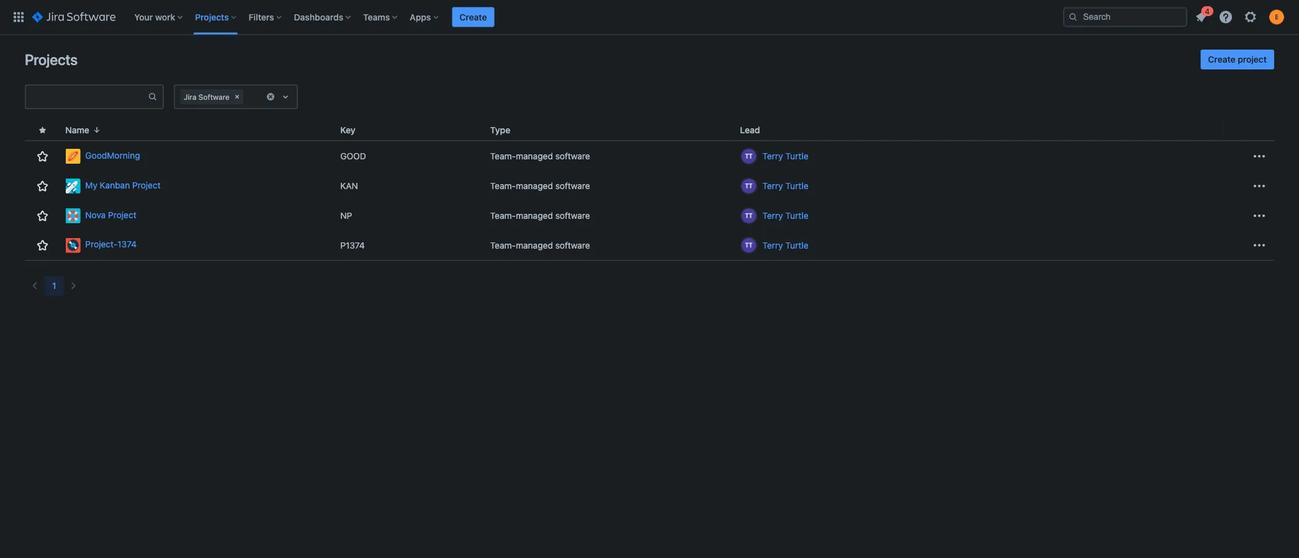 Task type: describe. For each thing, give the bounding box(es) containing it.
your profile and settings image
[[1270, 10, 1285, 25]]

project-
[[85, 239, 118, 250]]

settings image
[[1244, 10, 1259, 25]]

terry for kan
[[763, 181, 783, 191]]

dashboards button
[[290, 7, 356, 27]]

team- for kan
[[490, 181, 516, 191]]

terry turtle link for good
[[763, 150, 809, 163]]

team- for good
[[490, 151, 516, 161]]

open image
[[278, 89, 293, 104]]

turtle for good
[[786, 151, 809, 161]]

appswitcher icon image
[[11, 10, 26, 25]]

star my kanban project image
[[35, 179, 50, 194]]

star project-1374 image
[[35, 238, 50, 253]]

name button
[[60, 123, 107, 137]]

team- for np
[[490, 211, 516, 221]]

goodmorning link
[[65, 149, 330, 164]]

teams
[[363, 12, 390, 22]]

team-managed software for good
[[490, 151, 590, 161]]

turtle for np
[[786, 211, 809, 221]]

software for good
[[555, 151, 590, 161]]

1
[[52, 281, 56, 291]]

create for create project
[[1208, 54, 1236, 65]]

software for np
[[555, 211, 590, 221]]

terry for p1374
[[763, 240, 783, 251]]

key
[[340, 125, 355, 135]]

4
[[1205, 7, 1210, 16]]

goodmorning
[[85, 150, 140, 161]]

good
[[340, 151, 366, 161]]

clear image
[[232, 92, 242, 102]]

kanban
[[100, 180, 130, 190]]

my kanban project
[[85, 180, 161, 190]]

terry turtle for np
[[763, 211, 809, 221]]

terry turtle link for p1374
[[763, 239, 809, 252]]

projects inside "dropdown button"
[[195, 12, 229, 22]]

apps
[[410, 12, 431, 22]]

banner containing your work
[[0, 0, 1299, 35]]

terry turtle link for kan
[[763, 180, 809, 192]]

my kanban project link
[[65, 179, 330, 194]]

project
[[1238, 54, 1267, 65]]

managed for kan
[[516, 181, 553, 191]]

next image
[[66, 279, 81, 294]]

your work
[[134, 12, 175, 22]]

p1374
[[340, 240, 365, 251]]

project-1374
[[85, 239, 137, 250]]

terry turtle link for np
[[763, 210, 809, 222]]

0 vertical spatial project
[[132, 180, 161, 190]]

name
[[65, 125, 89, 135]]

0 horizontal spatial projects
[[25, 51, 78, 68]]

terry for good
[[763, 151, 783, 161]]

previous image
[[27, 279, 42, 294]]

Search field
[[1064, 7, 1188, 27]]

help image
[[1219, 10, 1234, 25]]

teams button
[[360, 7, 402, 27]]



Task type: locate. For each thing, give the bounding box(es) containing it.
terry turtle for p1374
[[763, 240, 809, 251]]

create project
[[1208, 54, 1267, 65]]

1 turtle from the top
[[786, 151, 809, 161]]

team-
[[490, 151, 516, 161], [490, 181, 516, 191], [490, 211, 516, 221], [490, 240, 516, 251]]

my
[[85, 180, 97, 190]]

4 team-managed software from the top
[[490, 240, 590, 251]]

create right "apps" dropdown button
[[460, 12, 487, 22]]

filters
[[249, 12, 274, 22]]

turtle
[[786, 151, 809, 161], [786, 181, 809, 191], [786, 211, 809, 221], [786, 240, 809, 251]]

1 horizontal spatial projects
[[195, 12, 229, 22]]

team-managed software for kan
[[490, 181, 590, 191]]

dashboards
[[294, 12, 343, 22]]

create left project at the top right
[[1208, 54, 1236, 65]]

nova project link
[[65, 209, 330, 224]]

managed for np
[[516, 211, 553, 221]]

1 team- from the top
[[490, 151, 516, 161]]

projects button
[[191, 7, 241, 27]]

0 vertical spatial create
[[460, 12, 487, 22]]

terry turtle
[[763, 151, 809, 161], [763, 181, 809, 191], [763, 211, 809, 221], [763, 240, 809, 251]]

3 terry from the top
[[763, 211, 783, 221]]

work
[[155, 12, 175, 22]]

terry turtle for good
[[763, 151, 809, 161]]

3 team-managed software from the top
[[490, 211, 590, 221]]

4 turtle from the top
[[786, 240, 809, 251]]

nova project
[[85, 210, 136, 220]]

your work button
[[131, 7, 188, 27]]

terry turtle for kan
[[763, 181, 809, 191]]

software
[[555, 151, 590, 161], [555, 181, 590, 191], [555, 211, 590, 221], [555, 240, 590, 251]]

create project button
[[1201, 50, 1275, 70]]

team-managed software for p1374
[[490, 240, 590, 251]]

4 managed from the top
[[516, 240, 553, 251]]

managed for p1374
[[516, 240, 553, 251]]

2 terry turtle from the top
[[763, 181, 809, 191]]

star goodmorning image
[[35, 149, 50, 164]]

jira software
[[184, 93, 230, 101]]

key button
[[335, 123, 370, 137]]

3 managed from the top
[[516, 211, 553, 221]]

clear image
[[266, 92, 276, 102]]

managed for good
[[516, 151, 553, 161]]

2 terry turtle link from the top
[[763, 180, 809, 192]]

project-1374 link
[[65, 238, 330, 253]]

team-managed software for np
[[490, 211, 590, 221]]

0 vertical spatial projects
[[195, 12, 229, 22]]

1 button
[[45, 276, 64, 296]]

lead
[[740, 125, 760, 135]]

1 software from the top
[[555, 151, 590, 161]]

0 horizontal spatial create
[[460, 12, 487, 22]]

turtle for kan
[[786, 181, 809, 191]]

notifications image
[[1194, 10, 1209, 25]]

2 turtle from the top
[[786, 181, 809, 191]]

4 terry turtle from the top
[[763, 240, 809, 251]]

3 more image from the top
[[1252, 209, 1267, 224]]

4 more image from the top
[[1252, 238, 1267, 253]]

managed
[[516, 151, 553, 161], [516, 181, 553, 191], [516, 211, 553, 221], [516, 240, 553, 251]]

team-managed software
[[490, 151, 590, 161], [490, 181, 590, 191], [490, 211, 590, 221], [490, 240, 590, 251]]

more image
[[1252, 149, 1267, 164], [1252, 179, 1267, 194], [1252, 209, 1267, 224], [1252, 238, 1267, 253]]

1 terry from the top
[[763, 151, 783, 161]]

np
[[340, 211, 352, 221]]

3 turtle from the top
[[786, 211, 809, 221]]

terry for np
[[763, 211, 783, 221]]

4 software from the top
[[555, 240, 590, 251]]

1 team-managed software from the top
[[490, 151, 590, 161]]

apps button
[[406, 7, 444, 27]]

team- for p1374
[[490, 240, 516, 251]]

nova
[[85, 210, 106, 220]]

3 terry turtle from the top
[[763, 211, 809, 221]]

3 terry turtle link from the top
[[763, 210, 809, 222]]

project right nova
[[108, 210, 136, 220]]

software for p1374
[[555, 240, 590, 251]]

1 managed from the top
[[516, 151, 553, 161]]

project
[[132, 180, 161, 190], [108, 210, 136, 220]]

1 horizontal spatial create
[[1208, 54, 1236, 65]]

create inside create button
[[460, 12, 487, 22]]

1 terry turtle link from the top
[[763, 150, 809, 163]]

projects right 'work'
[[195, 12, 229, 22]]

3 team- from the top
[[490, 211, 516, 221]]

lead button
[[735, 123, 775, 137]]

software
[[199, 93, 230, 101]]

2 terry from the top
[[763, 181, 783, 191]]

turtle for p1374
[[786, 240, 809, 251]]

jira
[[184, 93, 196, 101]]

2 managed from the top
[[516, 181, 553, 191]]

create for create
[[460, 12, 487, 22]]

filters button
[[245, 7, 287, 27]]

jira software image
[[32, 10, 116, 25], [32, 10, 116, 25]]

1 vertical spatial projects
[[25, 51, 78, 68]]

1 vertical spatial project
[[108, 210, 136, 220]]

project right kanban
[[132, 180, 161, 190]]

create button
[[452, 7, 495, 27]]

type
[[490, 125, 511, 135]]

kan
[[340, 181, 358, 191]]

projects
[[195, 12, 229, 22], [25, 51, 78, 68]]

1 vertical spatial create
[[1208, 54, 1236, 65]]

2 more image from the top
[[1252, 179, 1267, 194]]

4 terry from the top
[[763, 240, 783, 251]]

software for kan
[[555, 181, 590, 191]]

2 team- from the top
[[490, 181, 516, 191]]

primary element
[[7, 0, 1064, 34]]

create inside create project button
[[1208, 54, 1236, 65]]

projects down appswitcher icon
[[25, 51, 78, 68]]

1 terry turtle from the top
[[763, 151, 809, 161]]

search image
[[1069, 12, 1078, 22]]

4 team- from the top
[[490, 240, 516, 251]]

1374
[[118, 239, 137, 250]]

None text field
[[26, 88, 148, 106]]

terry turtle link
[[763, 150, 809, 163], [763, 180, 809, 192], [763, 210, 809, 222], [763, 239, 809, 252]]

banner
[[0, 0, 1299, 35]]

4 terry turtle link from the top
[[763, 239, 809, 252]]

3 software from the top
[[555, 211, 590, 221]]

2 software from the top
[[555, 181, 590, 191]]

terry
[[763, 151, 783, 161], [763, 181, 783, 191], [763, 211, 783, 221], [763, 240, 783, 251]]

star nova project image
[[35, 209, 50, 224]]

your
[[134, 12, 153, 22]]

1 more image from the top
[[1252, 149, 1267, 164]]

create
[[460, 12, 487, 22], [1208, 54, 1236, 65]]

2 team-managed software from the top
[[490, 181, 590, 191]]



Task type: vqa. For each thing, say whether or not it's contained in the screenshot.
child
no



